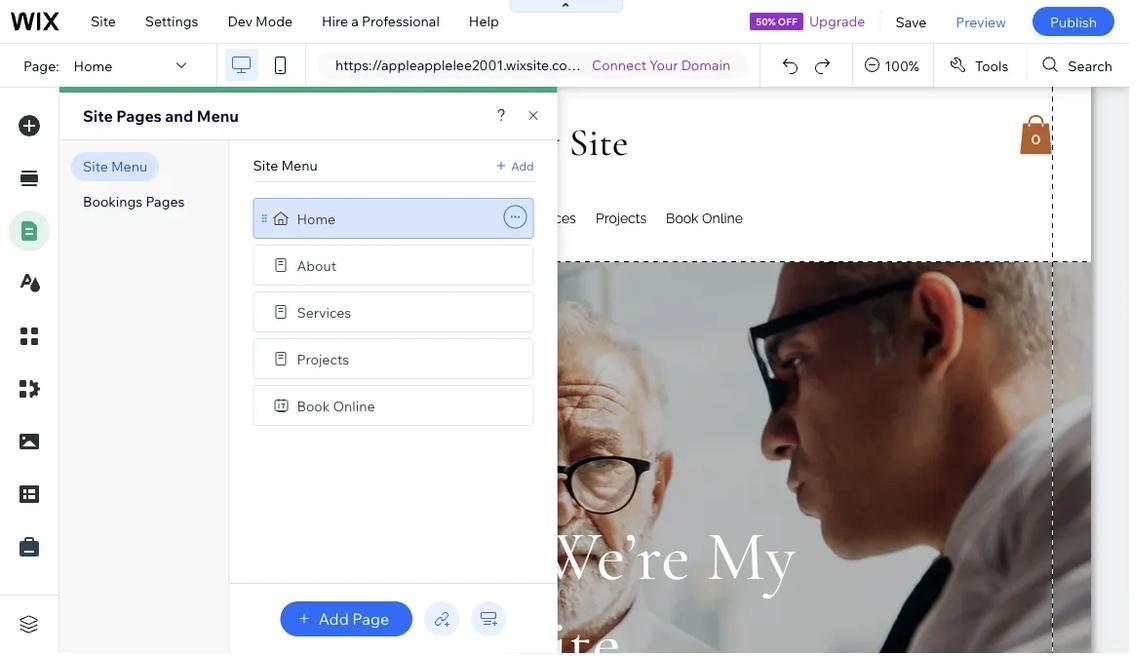 Task type: vqa. For each thing, say whether or not it's contained in the screenshot.
Tools button
yes



Task type: locate. For each thing, give the bounding box(es) containing it.
pages for bookings
[[146, 193, 185, 210]]

and
[[165, 106, 193, 126]]

home up the about at the top of the page
[[297, 210, 336, 227]]

domain
[[682, 57, 731, 74]]

pages for site
[[116, 106, 162, 126]]

page
[[352, 610, 389, 629]]

home
[[74, 57, 112, 74], [297, 210, 336, 227]]

site menu
[[253, 157, 318, 174], [83, 158, 147, 175]]

2 horizontal spatial menu
[[281, 157, 318, 174]]

projects
[[297, 350, 349, 368]]

1 vertical spatial pages
[[146, 193, 185, 210]]

1 vertical spatial add
[[319, 610, 349, 629]]

search
[[1069, 57, 1113, 74]]

50%
[[756, 15, 776, 27]]

services
[[297, 304, 351, 321]]

site pages and menu
[[83, 106, 239, 126]]

0 vertical spatial pages
[[116, 106, 162, 126]]

pages right 'bookings'
[[146, 193, 185, 210]]

tools button
[[934, 44, 1027, 87]]

pages left and
[[116, 106, 162, 126]]

1 vertical spatial home
[[297, 210, 336, 227]]

0 vertical spatial add
[[511, 159, 534, 173]]

tools
[[975, 57, 1009, 74]]

https://appleapplelee2001.wixsite.com/my-site-1
[[336, 57, 642, 74]]

dev mode
[[228, 13, 293, 30]]

menu
[[197, 106, 239, 126], [281, 157, 318, 174], [111, 158, 147, 175]]

professional
[[362, 13, 440, 30]]

save button
[[881, 0, 942, 43]]

50% off
[[756, 15, 798, 27]]

0 horizontal spatial home
[[74, 57, 112, 74]]

0 horizontal spatial add
[[319, 610, 349, 629]]

site-
[[609, 57, 636, 74]]

add inside button
[[319, 610, 349, 629]]

1 horizontal spatial menu
[[197, 106, 239, 126]]

site
[[91, 13, 116, 30], [83, 106, 113, 126], [253, 157, 278, 174], [83, 158, 108, 175]]

your
[[650, 57, 678, 74]]

help
[[469, 13, 499, 30]]

preview button
[[942, 0, 1021, 43]]

save
[[896, 13, 927, 30]]

add
[[511, 159, 534, 173], [319, 610, 349, 629]]

publish button
[[1033, 7, 1115, 36]]

settings
[[145, 13, 198, 30]]

home up the site pages and menu
[[74, 57, 112, 74]]

pages
[[116, 106, 162, 126], [146, 193, 185, 210]]

1 horizontal spatial add
[[511, 159, 534, 173]]



Task type: describe. For each thing, give the bounding box(es) containing it.
0 horizontal spatial site menu
[[83, 158, 147, 175]]

100%
[[885, 57, 920, 74]]

100% button
[[854, 44, 934, 87]]

publish
[[1051, 13, 1098, 30]]

upgrade
[[810, 13, 866, 30]]

add for add
[[511, 159, 534, 173]]

https://appleapplelee2001.wixsite.com/my-
[[336, 57, 609, 74]]

connect your domain
[[592, 57, 731, 74]]

mode
[[256, 13, 293, 30]]

off
[[778, 15, 798, 27]]

1
[[636, 57, 642, 74]]

online
[[333, 397, 375, 414]]

about
[[297, 257, 337, 274]]

hire
[[322, 13, 348, 30]]

a
[[351, 13, 359, 30]]

search button
[[1028, 44, 1131, 87]]

preview
[[956, 13, 1007, 30]]

dev
[[228, 13, 253, 30]]

1 horizontal spatial site menu
[[253, 157, 318, 174]]

add page
[[319, 610, 389, 629]]

book online
[[297, 397, 375, 414]]

connect
[[592, 57, 647, 74]]

1 horizontal spatial home
[[297, 210, 336, 227]]

add for add page
[[319, 610, 349, 629]]

hire a professional
[[322, 13, 440, 30]]

bookings pages
[[83, 193, 185, 210]]

add page button
[[281, 602, 413, 637]]

0 horizontal spatial menu
[[111, 158, 147, 175]]

bookings
[[83, 193, 143, 210]]

0 vertical spatial home
[[74, 57, 112, 74]]

book
[[297, 397, 330, 414]]



